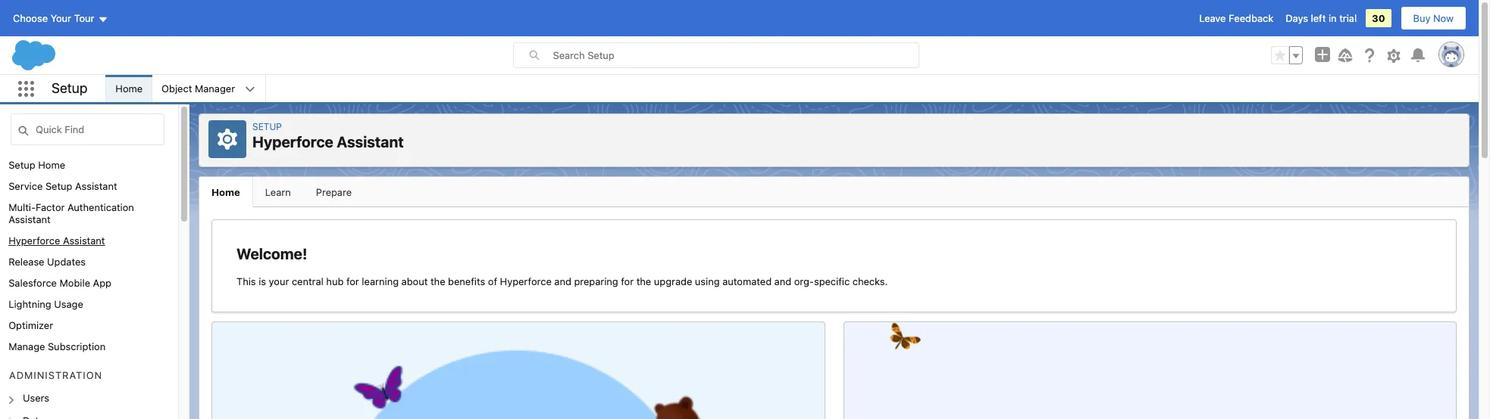 Task type: locate. For each thing, give the bounding box(es) containing it.
the left upgrade
[[636, 276, 651, 288]]

and left preparing
[[554, 276, 571, 288]]

home up service setup assistant link
[[38, 159, 65, 171]]

1 for from the left
[[346, 276, 359, 288]]

1 horizontal spatial hyperforce
[[252, 133, 333, 151]]

group
[[1271, 46, 1303, 64]]

2 for from the left
[[621, 276, 634, 288]]

2 vertical spatial hyperforce
[[500, 276, 552, 288]]

is
[[259, 276, 266, 288]]

choose your tour button
[[12, 6, 109, 30]]

1 vertical spatial hyperforce
[[8, 235, 60, 247]]

about
[[401, 276, 428, 288]]

home left learn link
[[211, 186, 240, 199]]

hyperforce
[[252, 133, 333, 151], [8, 235, 60, 247], [500, 276, 552, 288]]

0 horizontal spatial the
[[430, 276, 445, 288]]

your
[[51, 12, 71, 24]]

administration
[[9, 370, 102, 382]]

1 horizontal spatial for
[[621, 276, 634, 288]]

0 horizontal spatial and
[[554, 276, 571, 288]]

object manager link
[[152, 75, 244, 102]]

2 horizontal spatial home
[[211, 186, 240, 199]]

setup up service
[[8, 159, 35, 171]]

service setup assistant link
[[8, 180, 117, 193]]

release updates
[[8, 256, 86, 268]]

assistant inside multi-factor authentication assistant
[[8, 214, 51, 226]]

30
[[1372, 12, 1385, 24]]

setup inside "setup hyperforce assistant"
[[252, 121, 282, 133]]

setup for setup hyperforce assistant
[[252, 121, 282, 133]]

lightning usage link
[[8, 299, 83, 311]]

optimizer
[[8, 320, 53, 332]]

welcome!
[[236, 246, 307, 263]]

assistant down service
[[8, 214, 51, 226]]

setup
[[52, 80, 87, 96], [252, 121, 282, 133], [8, 159, 35, 171], [45, 180, 72, 193]]

this is your central hub for learning about the benefits of hyperforce and preparing for the upgrade using automated and org-specific checks.
[[236, 276, 888, 288]]

0 vertical spatial hyperforce
[[252, 133, 333, 151]]

1 horizontal spatial the
[[636, 276, 651, 288]]

hyperforce inside setup tree tree
[[8, 235, 60, 247]]

assistant
[[337, 133, 404, 151], [75, 180, 117, 193], [8, 214, 51, 226], [63, 235, 105, 247]]

prepare
[[316, 186, 352, 199]]

1 horizontal spatial and
[[774, 276, 791, 288]]

object
[[162, 83, 192, 95]]

buy now button
[[1400, 6, 1467, 30]]

/adoption/resources/learncard.png image
[[212, 323, 824, 420]]

assistant up prepare link
[[337, 133, 404, 151]]

and
[[554, 276, 571, 288], [774, 276, 791, 288]]

home link
[[106, 75, 152, 102], [199, 177, 253, 208]]

1 vertical spatial home link
[[199, 177, 253, 208]]

salesforce
[[8, 277, 57, 290]]

leave feedback
[[1199, 12, 1273, 24]]

specific
[[814, 276, 850, 288]]

org-
[[794, 276, 814, 288]]

1 horizontal spatial home
[[115, 83, 143, 95]]

leave feedback link
[[1199, 12, 1273, 24]]

lightning usage
[[8, 299, 83, 311]]

Quick Find search field
[[11, 114, 164, 146]]

mobile
[[60, 277, 90, 290]]

prepare link
[[303, 177, 365, 208]]

setup up quick find "search box"
[[52, 80, 87, 96]]

usage
[[54, 299, 83, 311]]

factor
[[36, 202, 65, 214]]

benefits
[[448, 276, 485, 288]]

2 and from the left
[[774, 276, 791, 288]]

leave
[[1199, 12, 1226, 24]]

for right hub
[[346, 276, 359, 288]]

the right about
[[430, 276, 445, 288]]

home link left learn
[[199, 177, 253, 208]]

users
[[23, 393, 49, 405]]

hyperforce inside "setup hyperforce assistant"
[[252, 133, 333, 151]]

home link left object
[[106, 75, 152, 102]]

1 vertical spatial home
[[38, 159, 65, 171]]

for
[[346, 276, 359, 288], [621, 276, 634, 288]]

0 horizontal spatial home
[[38, 159, 65, 171]]

0 horizontal spatial for
[[346, 276, 359, 288]]

0 horizontal spatial home link
[[106, 75, 152, 102]]

setup for setup
[[52, 80, 87, 96]]

0 horizontal spatial hyperforce
[[8, 235, 60, 247]]

1 horizontal spatial home link
[[199, 177, 253, 208]]

hyperforce up release
[[8, 235, 60, 247]]

tab list
[[199, 177, 1470, 208]]

manage subscription
[[8, 341, 106, 353]]

home left object
[[115, 83, 143, 95]]

and left org-
[[774, 276, 791, 288]]

trial
[[1339, 12, 1357, 24]]

setup up factor
[[45, 180, 72, 193]]

the
[[430, 276, 445, 288], [636, 276, 651, 288]]

hyperforce down setup "link"
[[252, 133, 333, 151]]

release
[[8, 256, 44, 268]]

checks.
[[852, 276, 888, 288]]

choose
[[13, 12, 48, 24]]

for right preparing
[[621, 276, 634, 288]]

optimizer link
[[8, 320, 53, 332]]

service
[[8, 180, 43, 193]]

home
[[115, 83, 143, 95], [38, 159, 65, 171], [211, 186, 240, 199]]

2 horizontal spatial hyperforce
[[500, 276, 552, 288]]

multi-factor authentication assistant
[[8, 202, 134, 226]]

service setup assistant
[[8, 180, 117, 193]]

buy now
[[1413, 12, 1454, 24]]

users link
[[23, 393, 49, 406]]

hyperforce right of
[[500, 276, 552, 288]]

2 vertical spatial home
[[211, 186, 240, 199]]

setup link
[[252, 121, 282, 133]]

setup up learn link
[[252, 121, 282, 133]]



Task type: describe. For each thing, give the bounding box(es) containing it.
subscription
[[48, 341, 106, 353]]

manager
[[195, 83, 235, 95]]

your
[[269, 276, 289, 288]]

assistant up authentication
[[75, 180, 117, 193]]

in
[[1329, 12, 1337, 24]]

updates
[[47, 256, 86, 268]]

assistant inside "setup hyperforce assistant"
[[337, 133, 404, 151]]

setup for setup home
[[8, 159, 35, 171]]

days
[[1286, 12, 1308, 24]]

hyperforce assistant
[[8, 235, 105, 247]]

central
[[292, 276, 323, 288]]

home inside setup tree tree
[[38, 159, 65, 171]]

lightning
[[8, 299, 51, 311]]

setup home link
[[8, 159, 65, 171]]

manage
[[8, 341, 45, 353]]

tour
[[74, 12, 94, 24]]

now
[[1433, 12, 1454, 24]]

hub
[[326, 276, 344, 288]]

multi-
[[8, 202, 36, 214]]

authentication
[[67, 202, 134, 214]]

learning
[[362, 276, 399, 288]]

buy
[[1413, 12, 1431, 24]]

setup hyperforce assistant
[[252, 121, 404, 151]]

salesforce mobile app link
[[8, 277, 111, 290]]

0 vertical spatial home link
[[106, 75, 152, 102]]

learn
[[265, 186, 291, 199]]

2 the from the left
[[636, 276, 651, 288]]

automated
[[722, 276, 772, 288]]

app
[[93, 277, 111, 290]]

tab list containing home
[[199, 177, 1470, 208]]

hyperforce assistant link
[[8, 235, 105, 247]]

object manager
[[162, 83, 235, 95]]

assistant up updates
[[63, 235, 105, 247]]

upgrade
[[654, 276, 692, 288]]

0 vertical spatial home
[[115, 83, 143, 95]]

salesforce mobile app
[[8, 277, 111, 290]]

1 the from the left
[[430, 276, 445, 288]]

choose your tour
[[13, 12, 94, 24]]

days left in trial
[[1286, 12, 1357, 24]]

feedback
[[1229, 12, 1273, 24]]

home inside tab list
[[211, 186, 240, 199]]

preparing
[[574, 276, 618, 288]]

using
[[695, 276, 720, 288]]

release updates link
[[8, 256, 86, 268]]

manage subscription link
[[8, 341, 106, 353]]

of
[[488, 276, 497, 288]]

multi-factor authentication assistant link
[[8, 202, 178, 226]]

this
[[236, 276, 256, 288]]

left
[[1311, 12, 1326, 24]]

learn link
[[252, 177, 304, 208]]

1 and from the left
[[554, 276, 571, 288]]

setup tree tree
[[0, 155, 178, 420]]

setup home
[[8, 159, 65, 171]]



Task type: vqa. For each thing, say whether or not it's contained in the screenshot.
4th The Closed Won from the bottom
no



